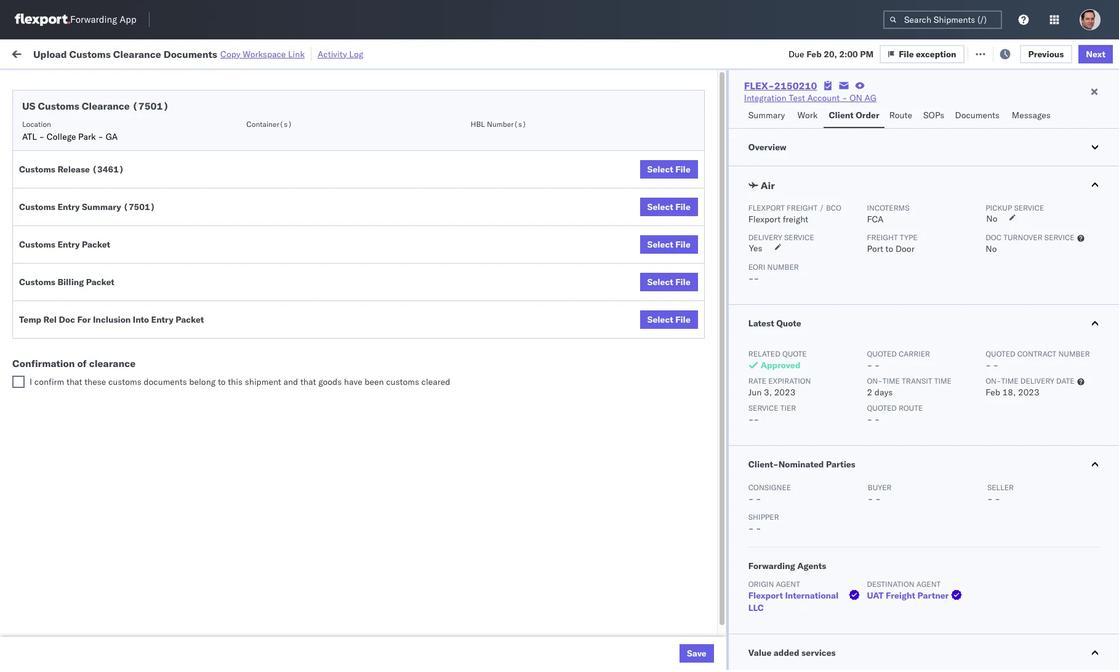 Task type: describe. For each thing, give the bounding box(es) containing it.
2 horizontal spatial consignee
[[749, 483, 792, 492]]

2 schedule pickup from los angeles, ca button from the top
[[28, 199, 175, 225]]

documents button
[[951, 104, 1008, 128]]

los for schedule pickup from los angeles international airport link
[[116, 145, 130, 156]]

1 vertical spatial 2:00
[[198, 314, 217, 326]]

confirm delivery link
[[28, 313, 94, 326]]

fcl for 1:59 am cst, feb 28, 2023
[[405, 369, 420, 380]]

1 bleckmann from the top
[[679, 504, 723, 515]]

1 1988285 from the top
[[707, 98, 744, 109]]

2 bookings from the left
[[537, 260, 573, 271]]

entry for packet
[[58, 239, 80, 250]]

1 maeu1234567 from the top
[[759, 206, 821, 217]]

file for customs entry summary (7501)
[[676, 201, 691, 213]]

schedule pickup from los angeles international airport button
[[28, 144, 175, 170]]

delivery up yes
[[749, 233, 783, 242]]

10 resize handle column header from the left
[[1052, 95, 1067, 670]]

2 flex-1988285 from the top
[[680, 125, 744, 136]]

service for no
[[1015, 203, 1045, 213]]

0 horizontal spatial 3,
[[275, 396, 284, 407]]

client order button
[[825, 104, 885, 128]]

2 vertical spatial entry
[[151, 314, 174, 325]]

1 2060357 from the top
[[707, 558, 744, 570]]

9 resize handle column header from the left
[[972, 95, 987, 670]]

2 products from the top
[[480, 125, 515, 136]]

0 vertical spatial freight
[[787, 203, 818, 213]]

angeles
[[132, 145, 163, 156]]

service
[[749, 404, 779, 413]]

2 vertical spatial packet
[[176, 314, 204, 325]]

mbl/mawb
[[839, 100, 882, 110]]

workitem
[[14, 100, 46, 110]]

2 1:59 from the top
[[198, 125, 217, 136]]

container numbers
[[759, 95, 792, 115]]

fcl for 1:59 am cst, feb 24, 2023
[[405, 260, 420, 271]]

confirm pickup from los angeles, ca for honeywell - test account
[[28, 281, 161, 304]]

confirm inside 'link'
[[28, 314, 60, 325]]

services
[[802, 647, 836, 659]]

batch action button
[[1031, 44, 1112, 63]]

honeywell for confirm pickup from los angeles, ca
[[537, 287, 578, 298]]

3 schedule pickup from los angeles, ca from the top
[[28, 362, 166, 385]]

2 bleckmann from the top
[[679, 531, 723, 542]]

numbers for container numbers
[[759, 105, 789, 115]]

schedule delivery appointment button for nyku9743990
[[28, 124, 152, 137]]

yes
[[750, 243, 763, 254]]

integration for schedule delivery appointment
[[537, 179, 580, 190]]

schedule pickup from los angeles, ca for bicu1234565, demu1232567
[[28, 389, 166, 412]]

1 bicu1234565, demu1232567 from the top
[[759, 396, 884, 407]]

(10)
[[201, 48, 222, 59]]

select file for temp rel doc for inclusion into entry packet
[[648, 314, 691, 325]]

lcl
[[405, 98, 420, 109]]

2001714 for schedule delivery appointment
[[707, 179, 744, 190]]

from for schedule pickup from los angeles international airport link
[[96, 145, 114, 156]]

0 vertical spatial flex-2150210
[[745, 79, 818, 92]]

3 confirm pickup from los angeles, ca button from the top
[[28, 632, 175, 658]]

1 horizontal spatial consignee
[[594, 260, 635, 271]]

2 1988285 from the top
[[707, 125, 744, 136]]

2 flex-1911466 from the top
[[680, 423, 744, 434]]

1911408 for 2:00 am cst, feb 25, 2023
[[707, 314, 744, 326]]

activity log button
[[318, 47, 364, 61]]

1 vertical spatial 2150210
[[707, 342, 744, 353]]

2 b.v from the top
[[646, 531, 660, 542]]

jun
[[749, 387, 762, 398]]

select file for customs billing packet
[[648, 277, 691, 288]]

schedule for schedule pickup from los angeles international airport link
[[28, 145, 65, 156]]

air inside button
[[761, 179, 776, 192]]

air for schedule delivery appointment
[[377, 179, 388, 190]]

honeywell - test account for confirm pickup from los angeles, ca
[[537, 287, 639, 298]]

customs release (3461)
[[19, 164, 124, 175]]

risk
[[261, 48, 275, 59]]

flex-1911408 for 2:00 am cst, feb 25, 2023
[[680, 314, 744, 326]]

4 1:59 from the top
[[198, 369, 217, 380]]

llc for otter products, llc
[[600, 98, 615, 109]]

1911408 for 1:59 am cst, feb 24, 2023
[[707, 260, 744, 271]]

type
[[901, 233, 918, 242]]

schedule delivery appointment for maeu1234567
[[28, 233, 152, 244]]

1 1911466 from the top
[[707, 396, 744, 407]]

2 honeywell - test account from the top
[[537, 233, 639, 244]]

schedule pickup from los angeles, ca button for 1:59 am cst, feb 17, 2023
[[28, 90, 175, 116]]

0 horizontal spatial doc
[[59, 314, 75, 325]]

pickup for schedule pickup from los angeles, ca link for nyku9743990
[[67, 91, 94, 102]]

1 nyku9743990 from the top
[[759, 97, 820, 108]]

3 resize handle column header from the left
[[356, 95, 371, 670]]

log
[[350, 48, 364, 59]]

1 bookings from the left
[[457, 260, 493, 271]]

incoterms
[[868, 203, 910, 213]]

2 bicu1234565, demu1232567 from the top
[[759, 423, 884, 434]]

numbers for mbl/mawb numbers
[[884, 100, 914, 110]]

1 vertical spatial to
[[218, 376, 226, 387]]

customs for customs release (3461)
[[19, 164, 55, 175]]

4 ca from the top
[[28, 293, 40, 304]]

2:30 pm cst, feb 17, 2023 for schedule pickup from los angeles international airport
[[198, 152, 311, 163]]

1 flex-2097290 from the top
[[680, 504, 744, 515]]

seller - -
[[988, 483, 1015, 505]]

otter up hbl
[[457, 98, 477, 109]]

los for schedule pickup from los angeles, ca link corresponding to maeu1234567
[[116, 199, 130, 210]]

3 schedule pickup from los angeles, ca link from the top
[[28, 361, 175, 386]]

6 resize handle column header from the left
[[639, 95, 654, 670]]

1 bookings test consignee from the left
[[457, 260, 555, 271]]

my work
[[12, 45, 67, 62]]

integration inside "link"
[[745, 92, 787, 103]]

2 flex-2060357 from the top
[[680, 586, 744, 597]]

17, for schedule pickup from los angeles international airport
[[274, 152, 287, 163]]

from for schedule pickup from los angeles, ca link for bicu1234565, demu1232567
[[96, 389, 114, 400]]

2 honeywell from the top
[[537, 233, 578, 244]]

us
[[22, 100, 35, 112]]

test 20 wi team assignment
[[993, 450, 1101, 461]]

4 confirm from the top
[[28, 633, 60, 644]]

delivery for maeu1234567's the schedule delivery appointment button
[[67, 233, 99, 244]]

confirmation of clearance
[[12, 357, 136, 370]]

messages
[[1013, 110, 1051, 121]]

file for temp rel doc for inclusion into entry packet
[[676, 314, 691, 325]]

schedule for second schedule delivery appointment link from the top
[[28, 178, 65, 189]]

parties
[[827, 459, 856, 470]]

my
[[12, 45, 32, 62]]

schedule for schedule delivery appointment link corresponding to maeu1234567
[[28, 233, 65, 244]]

container numbers button
[[753, 93, 821, 115]]

international inside flexport international llc
[[786, 590, 839, 601]]

1 otter products - test account from the top
[[457, 98, 576, 109]]

1 customs from the left
[[108, 376, 142, 387]]

pm for schedule pickup from los angeles international airport
[[219, 152, 233, 163]]

on-time delivery date
[[986, 376, 1075, 386]]

11 resize handle column header from the left
[[1089, 95, 1103, 670]]

packet for customs billing packet
[[86, 277, 115, 288]]

client order
[[829, 110, 880, 121]]

1:59 am cst, mar 3, 2023
[[198, 396, 307, 407]]

3 bicu1234565, demu1232567 from the top
[[759, 450, 884, 461]]

3 segu6076363 from the top
[[759, 612, 819, 623]]

3 confirm pickup from los angeles, ca link from the top
[[28, 632, 175, 657]]

flex-2001714 for schedule pickup from los angeles international airport
[[680, 152, 744, 163]]

schedule pickup from los angeles, ca link for maeu1234567
[[28, 199, 175, 223]]

packet for customs entry packet
[[82, 239, 110, 250]]

next button
[[1080, 45, 1114, 63]]

2 bicu1234565, from the top
[[759, 423, 820, 434]]

summary inside "button"
[[749, 110, 786, 121]]

0 horizontal spatial work
[[135, 48, 156, 59]]

1 lagerfeld from the top
[[555, 504, 592, 515]]

2 flex-2097290 from the top
[[680, 531, 744, 542]]

select for customs billing packet
[[648, 277, 674, 288]]

3 confirm pickup from los angeles, ca from the top
[[28, 633, 161, 656]]

angeles, for segu6076363
[[127, 633, 161, 644]]

pickup service
[[986, 203, 1045, 213]]

2 am from the top
[[219, 125, 233, 136]]

schedule delivery appointment link for nyku9743990
[[28, 124, 152, 136]]

port
[[868, 243, 884, 254]]

by:
[[45, 75, 56, 87]]

2
[[868, 387, 873, 398]]

2 customs from the left
[[386, 376, 419, 387]]

previous button
[[1020, 45, 1073, 63]]

customs down "by:"
[[38, 100, 79, 112]]

ocean fcl for 1:59 am cst, feb 28, 2023
[[377, 369, 420, 380]]

1 flex-1911466 from the top
[[680, 396, 744, 407]]

pickup for first confirm pickup from los angeles, ca "link" from the bottom
[[62, 633, 89, 644]]

(7501) for customs entry summary (7501)
[[123, 201, 155, 213]]

app
[[120, 14, 137, 26]]

angeles, for bicu1234565, demu1232567
[[132, 389, 166, 400]]

workspace
[[243, 48, 286, 59]]

flex-2150210 link
[[745, 79, 818, 92]]

transit
[[903, 376, 933, 386]]

origin agent
[[749, 580, 801, 589]]

college
[[47, 131, 76, 142]]

187
[[289, 48, 305, 59]]

import
[[105, 48, 133, 59]]

1 mbltest1234 from the top
[[839, 98, 898, 109]]

1 that from the left
[[66, 376, 82, 387]]

mar
[[257, 396, 273, 407]]

1 segu6076363 from the top
[[759, 558, 819, 569]]

doc turnover service
[[986, 233, 1075, 242]]

2 that from the left
[[301, 376, 316, 387]]

5 am from the top
[[219, 369, 233, 380]]

los for schedule pickup from los angeles, ca link for nyku9743990
[[116, 91, 130, 102]]

i
[[30, 376, 32, 387]]

0 vertical spatial 2150210
[[775, 79, 818, 92]]

0 vertical spatial pm
[[861, 48, 874, 59]]

3, inside "quoted contract number - - rate expiration jun 3, 2023"
[[765, 387, 773, 398]]

0 horizontal spatial summary
[[82, 201, 121, 213]]

2 lagerfeld from the top
[[555, 531, 592, 542]]

incoterms fca
[[868, 203, 910, 225]]

0 vertical spatial no
[[987, 213, 998, 224]]

schedule for schedule pickup from los angeles, ca link corresponding to maeu1234567
[[28, 199, 65, 210]]

1 c/o from the top
[[662, 504, 677, 515]]

upload customs clearance documents copy workspace link
[[33, 48, 305, 60]]

1 horizontal spatial doc
[[986, 233, 1002, 242]]

3 2060357 from the top
[[707, 613, 744, 624]]

/
[[820, 203, 825, 213]]

temp rel doc for inclusion into entry packet
[[19, 314, 204, 325]]

fca
[[868, 214, 884, 225]]

schedule for second schedule pickup from los angeles, ca link from the bottom of the page
[[28, 362, 65, 373]]

container
[[759, 95, 792, 105]]

hbl
[[471, 120, 485, 129]]

air button
[[729, 166, 1120, 203]]

am for schedule pickup from los angeles, ca link for nyku9743990
[[219, 98, 233, 109]]

4 flex-2060357 from the top
[[680, 640, 744, 651]]

related
[[749, 349, 781, 359]]

these
[[85, 376, 106, 387]]

187 on track
[[289, 48, 339, 59]]

3 flex-1911466 from the top
[[680, 450, 744, 461]]

Search Work text field
[[705, 44, 840, 63]]

service tier --
[[749, 404, 797, 425]]

quoted for quoted carrier - -
[[868, 349, 898, 359]]

1 vertical spatial freight
[[783, 214, 809, 225]]

2 karl from the top
[[537, 531, 553, 542]]

rate
[[749, 376, 767, 386]]

4 resize handle column header from the left
[[436, 95, 451, 670]]

2 otter products - test account from the top
[[457, 125, 576, 136]]

mawb1234
[[839, 152, 887, 163]]

0 horizontal spatial documents
[[164, 48, 217, 60]]

schedule delivery appointment link for maeu1234567
[[28, 232, 152, 244]]

activity log
[[318, 48, 364, 59]]

us customs clearance (7501)
[[22, 100, 169, 112]]

western for schedule pickup from los angeles international airport
[[643, 152, 675, 163]]

1 flex-1988285 from the top
[[680, 98, 744, 109]]

freight inside freight type port to door
[[868, 233, 899, 242]]

8 resize handle column header from the left
[[818, 95, 833, 670]]

number
[[768, 262, 800, 272]]

1 resize handle column header from the left
[[176, 95, 191, 670]]

flex-2001714 for schedule delivery appointment
[[680, 179, 744, 190]]

ca for bicu1234565, demu1232567
[[28, 401, 40, 412]]

agent for freight
[[917, 580, 942, 589]]

client-nominated parties
[[749, 459, 856, 470]]

1 flxt00001977428a from the top
[[839, 206, 924, 217]]

eori
[[749, 262, 766, 272]]

partner
[[918, 590, 950, 601]]

4 bicu1234565, demu1232567 from the top
[[759, 477, 884, 488]]

customs billing packet
[[19, 277, 115, 288]]

operator
[[993, 100, 1023, 110]]

2 1:59 am cst, feb 17, 2023 from the top
[[198, 125, 311, 136]]

778
[[232, 48, 248, 59]]

route button
[[885, 104, 919, 128]]

1 2097290 from the top
[[707, 504, 744, 515]]

from for schedule pickup from los angeles, ca link corresponding to maeu1234567
[[96, 199, 114, 210]]

schedule pickup from los angeles, ca link for nyku9743990
[[28, 90, 175, 115]]

inclusion
[[93, 314, 131, 325]]

2 confirm from the top
[[28, 281, 60, 292]]

ag
[[865, 92, 877, 103]]

rel
[[43, 314, 57, 325]]

select file button for customs entry summary (7501)
[[640, 198, 698, 216]]

2 mbltest1234 from the top
[[839, 125, 898, 136]]

5 resize handle column header from the left
[[516, 95, 531, 670]]

file for customs entry packet
[[676, 239, 691, 250]]

approved
[[761, 360, 801, 371]]

previous
[[1029, 48, 1065, 59]]

account inside "link"
[[808, 92, 840, 103]]

schedule pickup from los angeles, ca for nyku9743990
[[28, 91, 166, 114]]

2 schedule delivery appointment from the top
[[28, 178, 152, 189]]

uat freight partner link
[[868, 590, 966, 602]]

assignment
[[1056, 450, 1101, 461]]

otter left number(s)
[[457, 125, 477, 136]]

- inside integration test account - on ag "link"
[[843, 92, 848, 103]]

and
[[284, 376, 298, 387]]

2 resize handle column header from the left
[[313, 95, 328, 670]]

1 vertical spatial flex-2150210
[[680, 342, 744, 353]]

4 2060357 from the top
[[707, 640, 744, 651]]



Task type: locate. For each thing, give the bounding box(es) containing it.
schedule delivery appointment button down 'airport' at top
[[28, 178, 152, 191]]

maeu1234567 up delivery service
[[759, 206, 821, 217]]

1 horizontal spatial 2150210
[[775, 79, 818, 92]]

1 vertical spatial entry
[[58, 239, 80, 250]]

1 digital from the top
[[677, 152, 703, 163]]

pickup for second schedule pickup from los angeles, ca link from the bottom of the page
[[67, 362, 94, 373]]

carrier
[[899, 349, 931, 359]]

client-nominated parties button
[[729, 446, 1120, 483]]

time right transit
[[935, 376, 952, 386]]

2 ocean fcl from the top
[[377, 369, 420, 380]]

work down the integration test account - on ag
[[798, 110, 818, 121]]

1:59
[[198, 98, 217, 109], [198, 125, 217, 136], [198, 260, 217, 271], [198, 369, 217, 380], [198, 396, 217, 407]]

2 confirm pickup from los angeles, ca link from the top
[[28, 280, 175, 305]]

test
[[993, 450, 1008, 461]]

nyku9743990 down "flex-2150210" link
[[759, 97, 820, 108]]

1 vertical spatial 2097290
[[707, 531, 744, 542]]

1 schedule pickup from los angeles, ca link from the top
[[28, 90, 175, 115]]

3 schedule delivery appointment button from the top
[[28, 232, 152, 245]]

schedule pickup from los angeles, ca button down these
[[28, 388, 175, 414]]

schedule pickup from los angeles, ca button up ga
[[28, 90, 175, 116]]

agent for international
[[776, 580, 801, 589]]

am down copy
[[219, 98, 233, 109]]

flex-1911408 left latest
[[680, 314, 744, 326]]

quoted contract number - - rate expiration jun 3, 2023
[[749, 349, 1091, 398]]

customs down clearance
[[108, 376, 142, 387]]

latest quote
[[749, 318, 802, 329]]

0 horizontal spatial forwarding
[[70, 14, 117, 26]]

lagerfeld
[[555, 504, 592, 515], [555, 531, 592, 542]]

5 ca from the top
[[28, 374, 40, 385]]

2 flexport from the top
[[749, 214, 781, 225]]

flexport inside flexport international llc
[[749, 590, 784, 601]]

otter left products,
[[537, 98, 558, 109]]

message (10)
[[166, 48, 222, 59]]

schedule pickup from los angeles, ca button for 1:59 am cst, mar 3, 2023
[[28, 388, 175, 414]]

1911408 left latest
[[707, 314, 744, 326]]

resize handle column header
[[176, 95, 191, 670], [313, 95, 328, 670], [356, 95, 371, 670], [436, 95, 451, 670], [516, 95, 531, 670], [639, 95, 654, 670], [738, 95, 753, 670], [818, 95, 833, 670], [972, 95, 987, 670], [1052, 95, 1067, 670], [1089, 95, 1103, 670]]

schedule pickup from los angeles, ca link
[[28, 90, 175, 115], [28, 199, 175, 223], [28, 361, 175, 386], [28, 388, 175, 413]]

schedule delivery appointment link down us customs clearance (7501) on the left top
[[28, 124, 152, 136]]

angeles, for maeu1234567
[[132, 199, 166, 210]]

on- up feb 18, 2023
[[986, 376, 1002, 386]]

pickup for confirm pickup from los angeles, ca "link" for honeywell
[[62, 281, 89, 292]]

4 select from the top
[[648, 277, 674, 288]]

to right port
[[886, 243, 894, 254]]

from inside schedule pickup from los angeles international airport
[[96, 145, 114, 156]]

1 confirm pickup from los angeles, ca from the top
[[28, 254, 161, 277]]

1 horizontal spatial forwarding
[[749, 561, 796, 572]]

3 select file from the top
[[648, 239, 691, 250]]

1911466 left service tier --
[[707, 423, 744, 434]]

1 horizontal spatial numbers
[[884, 100, 914, 110]]

flex-1977428 button
[[660, 203, 747, 220], [660, 203, 747, 220], [660, 230, 747, 247], [660, 230, 747, 247], [660, 284, 747, 302], [660, 284, 747, 302]]

client
[[829, 110, 854, 121]]

bicu1234565, demu1232567 up -- on the right bottom
[[759, 423, 884, 434]]

mbltest1234 down order
[[839, 125, 898, 136]]

2 vertical spatial schedule delivery appointment button
[[28, 232, 152, 245]]

1 horizontal spatial documents
[[956, 110, 1000, 121]]

select file for customs entry summary (7501)
[[648, 201, 691, 213]]

summary down (3461)
[[82, 201, 121, 213]]

import work button
[[100, 39, 161, 67]]

value added services
[[749, 647, 836, 659]]

2 fcl from the top
[[405, 369, 420, 380]]

ocean for otter products - test account
[[377, 98, 402, 109]]

20
[[1010, 450, 1021, 461]]

1 vertical spatial schedule delivery appointment button
[[28, 178, 152, 191]]

2023 inside "quoted contract number - - rate expiration jun 3, 2023"
[[775, 387, 796, 398]]

ocean for bookings test consignee
[[377, 260, 402, 271]]

delivery right rel
[[62, 314, 94, 325]]

buyer - -
[[869, 483, 892, 505]]

0 vertical spatial 1911408
[[707, 260, 744, 271]]

3 bicu1234565, from the top
[[759, 450, 820, 461]]

flex-1988285 button
[[660, 95, 747, 112], [660, 95, 747, 112], [660, 122, 747, 139], [660, 122, 747, 139]]

2 2097290 from the top
[[707, 531, 744, 542]]

1 vertical spatial schedule pickup from los angeles, ca button
[[28, 199, 175, 225]]

summary down "container"
[[749, 110, 786, 121]]

doc left turnover
[[986, 233, 1002, 242]]

1 on- from the left
[[868, 376, 883, 386]]

delivery down release
[[67, 178, 99, 189]]

3 flexport from the top
[[749, 590, 784, 601]]

upload
[[33, 48, 67, 60]]

1 vertical spatial freight
[[887, 590, 916, 601]]

1 vertical spatial bleckmann
[[679, 531, 723, 542]]

1 vertical spatial products
[[480, 125, 515, 136]]

work right import on the top of page
[[135, 48, 156, 59]]

1 vertical spatial flex-1977428
[[680, 233, 744, 244]]

2 schedule from the top
[[28, 124, 65, 135]]

0 vertical spatial llc
[[600, 98, 615, 109]]

clearance up ga
[[82, 100, 130, 112]]

1 vertical spatial flex-1911408
[[680, 314, 744, 326]]

1 karl lagerfeld international b.v c/o bleckmann from the top
[[537, 504, 723, 515]]

digital for schedule delivery appointment
[[677, 179, 703, 190]]

1 1:59 from the top
[[198, 98, 217, 109]]

0 vertical spatial honeywell
[[537, 206, 578, 217]]

pm for schedule delivery appointment
[[219, 179, 233, 190]]

1 vertical spatial flex-1988285
[[680, 125, 744, 136]]

0 vertical spatial summary
[[749, 110, 786, 121]]

freight
[[787, 203, 818, 213], [783, 214, 809, 225]]

quoted inside "quoted contract number - - rate expiration jun 3, 2023"
[[986, 349, 1016, 359]]

25,
[[274, 314, 288, 326]]

that right and
[[301, 376, 316, 387]]

llc right products,
[[600, 98, 615, 109]]

clearance for documents
[[113, 48, 161, 60]]

wi
[[1023, 450, 1032, 461]]

bicu1234565, up consignee - -
[[759, 450, 820, 461]]

2 segu6076363 from the top
[[759, 585, 819, 596]]

entry down customs release (3461)
[[58, 201, 80, 213]]

2097290 left shipper - -
[[707, 531, 744, 542]]

1 bicu1234565, from the top
[[759, 396, 820, 407]]

1 vertical spatial ocean
[[377, 260, 402, 271]]

1977428
[[707, 206, 744, 217], [707, 233, 744, 244], [707, 287, 744, 298]]

clearance
[[113, 48, 161, 60], [82, 100, 130, 112]]

los for confirm pickup from los angeles, ca "link" associated with bookings
[[111, 254, 125, 265]]

1 vertical spatial honeywell - test account
[[537, 233, 639, 244]]

0 vertical spatial 2:00
[[840, 48, 859, 59]]

5 select file from the top
[[648, 314, 691, 325]]

contract
[[1018, 349, 1057, 359]]

1 vertical spatial 2:30 pm cst, feb 17, 2023
[[198, 179, 311, 190]]

schedule pickup from los angeles, ca button down (3461)
[[28, 199, 175, 225]]

am left 25,
[[219, 314, 233, 326]]

2 vertical spatial schedule pickup from los angeles, ca button
[[28, 388, 175, 414]]

1 products from the top
[[480, 98, 515, 109]]

delivery for confirm delivery button
[[62, 314, 94, 325]]

0 vertical spatial flxt00001977428a
[[839, 206, 924, 217]]

1 vertical spatial llc
[[749, 602, 764, 614]]

flex-2150210 up flex-1919147
[[680, 342, 744, 353]]

flex-1919147 button
[[660, 366, 747, 383], [660, 366, 747, 383]]

schedule delivery appointment down us customs clearance (7501) on the left top
[[28, 124, 152, 135]]

flexport international llc
[[749, 590, 839, 614]]

flxt00001977428a up freight type port to door on the right top of the page
[[839, 206, 924, 217]]

appointment up the angeles
[[101, 124, 152, 135]]

0 vertical spatial otter products - test account
[[457, 98, 576, 109]]

0 vertical spatial packet
[[82, 239, 110, 250]]

customs entry summary (7501)
[[19, 201, 155, 213]]

0 vertical spatial bleckmann
[[679, 504, 723, 515]]

4 schedule from the top
[[28, 178, 65, 189]]

account
[[808, 92, 840, 103], [543, 98, 576, 109], [543, 125, 576, 136], [600, 152, 633, 163], [600, 179, 633, 190], [606, 206, 639, 217], [606, 233, 639, 244], [606, 287, 639, 298]]

documents inside button
[[956, 110, 1000, 121]]

work
[[35, 45, 67, 62]]

ca for maeu1234567
[[28, 212, 40, 223]]

select file button for customs entry packet
[[640, 235, 698, 254]]

atl
[[22, 131, 37, 142]]

1 vertical spatial forwarding
[[749, 561, 796, 572]]

delivery for second the schedule delivery appointment button from the bottom
[[67, 178, 99, 189]]

messages button
[[1008, 104, 1058, 128]]

quoted left 'contract'
[[986, 349, 1016, 359]]

1 horizontal spatial customs
[[386, 376, 419, 387]]

1 vertical spatial karl
[[537, 531, 553, 542]]

0 vertical spatial documents
[[164, 48, 217, 60]]

0 horizontal spatial on-
[[868, 376, 883, 386]]

2 appointment from the top
[[101, 178, 152, 189]]

on- inside on-time transit time 2 days
[[868, 376, 883, 386]]

file exception
[[909, 48, 967, 59], [900, 48, 957, 59]]

digital
[[677, 152, 703, 163], [677, 179, 703, 190]]

schedule inside schedule pickup from los angeles international airport
[[28, 145, 65, 156]]

customs for customs entry packet
[[19, 239, 55, 250]]

1 vertical spatial clearance
[[82, 100, 130, 112]]

2 agent from the left
[[917, 580, 942, 589]]

schedule for schedule pickup from los angeles, ca link for bicu1234565, demu1232567
[[28, 389, 65, 400]]

1911466 left client-
[[707, 450, 744, 461]]

0 vertical spatial schedule pickup from los angeles, ca button
[[28, 90, 175, 116]]

--
[[839, 450, 850, 461]]

delivery
[[1021, 376, 1055, 386]]

2 2:30 pm cst, feb 17, 2023 from the top
[[198, 179, 311, 190]]

1 horizontal spatial to
[[886, 243, 894, 254]]

delivery down 'customs entry summary (7501)'
[[67, 233, 99, 244]]

1911408 left eori
[[707, 260, 744, 271]]

1 vertical spatial 2:30
[[198, 179, 217, 190]]

delivery inside 'link'
[[62, 314, 94, 325]]

quoted for quoted route - -
[[868, 404, 898, 413]]

1 agent from the left
[[776, 580, 801, 589]]

1 confirm from the top
[[28, 254, 60, 265]]

2 bookings test consignee from the left
[[537, 260, 635, 271]]

select file for customs entry packet
[[648, 239, 691, 250]]

2 1911466 from the top
[[707, 423, 744, 434]]

packet right billing
[[86, 277, 115, 288]]

clearance
[[89, 357, 136, 370]]

0 vertical spatial to
[[886, 243, 894, 254]]

0 vertical spatial flex-1911408
[[680, 260, 744, 271]]

1 vertical spatial maeu1234567
[[759, 233, 821, 244]]

to left this
[[218, 376, 226, 387]]

0 horizontal spatial 2150210
[[707, 342, 744, 353]]

entry for summary
[[58, 201, 80, 213]]

5 1:59 from the top
[[198, 396, 217, 407]]

segu6076363 down flexport international llc
[[759, 639, 819, 651]]

flex-1911466 button
[[660, 393, 747, 410], [660, 393, 747, 410], [660, 420, 747, 437], [660, 420, 747, 437], [660, 447, 747, 464], [660, 447, 747, 464], [660, 474, 747, 491], [660, 474, 747, 491]]

ocean fcl for 1:59 am cst, feb 24, 2023
[[377, 260, 420, 271]]

2 vertical spatial 1977428
[[707, 287, 744, 298]]

1 honeywell - test account from the top
[[537, 206, 639, 217]]

schedule delivery appointment button down 'customs entry summary (7501)'
[[28, 232, 152, 245]]

2 c/o from the top
[[662, 531, 677, 542]]

pickup inside schedule pickup from los angeles international airport
[[67, 145, 94, 156]]

integration test account - western digital for schedule delivery appointment
[[537, 179, 703, 190]]

3 ca from the top
[[28, 266, 40, 277]]

1 horizontal spatial flex-2150210
[[745, 79, 818, 92]]

from for first confirm pickup from los angeles, ca "link" from the bottom
[[91, 633, 109, 644]]

2 vertical spatial flex-1977428
[[680, 287, 744, 298]]

from for schedule pickup from los angeles, ca link for nyku9743990
[[96, 91, 114, 102]]

angeles, for nyku9743990
[[132, 91, 166, 102]]

confirm pickup from los angeles, ca for bookings test consignee
[[28, 254, 161, 277]]

0 horizontal spatial llc
[[600, 98, 615, 109]]

location atl - college park - ga
[[22, 120, 118, 142]]

2150210 up the integration test account - on ag
[[775, 79, 818, 92]]

packet right into
[[176, 314, 204, 325]]

park
[[78, 131, 96, 142]]

international inside schedule pickup from los angeles international airport
[[28, 157, 78, 168]]

numbers inside container numbers
[[759, 105, 789, 115]]

1 vertical spatial 1911408
[[707, 314, 744, 326]]

on- for on-time delivery date
[[986, 376, 1002, 386]]

1 horizontal spatial time
[[935, 376, 952, 386]]

b.v
[[646, 504, 660, 515], [646, 531, 660, 542]]

Search Shipments (/) text field
[[884, 10, 1003, 29]]

0 vertical spatial confirm pickup from los angeles, ca
[[28, 254, 161, 277]]

c/o
[[662, 504, 677, 515], [662, 531, 677, 542]]

schedule delivery appointment button down us customs clearance (7501) on the left top
[[28, 124, 152, 137]]

select for temp rel doc for inclusion into entry packet
[[648, 314, 674, 325]]

2 2060357 from the top
[[707, 586, 744, 597]]

4 flex-1911466 from the top
[[680, 477, 744, 488]]

schedule delivery appointment down 'airport' at top
[[28, 178, 152, 189]]

test inside integration test account - on ag "link"
[[789, 92, 806, 103]]

time up days
[[883, 376, 901, 386]]

pickup for confirm pickup from los angeles, ca "link" associated with bookings
[[62, 254, 89, 265]]

that down confirmation of clearance
[[66, 376, 82, 387]]

2:30 for schedule pickup from los angeles international airport
[[198, 152, 217, 163]]

western for schedule delivery appointment
[[643, 179, 675, 190]]

consignee - -
[[749, 483, 792, 505]]

file
[[909, 48, 924, 59], [900, 48, 915, 59], [676, 164, 691, 175], [676, 201, 691, 213], [676, 239, 691, 250], [676, 277, 691, 288], [676, 314, 691, 325]]

2 vertical spatial confirm pickup from los angeles, ca button
[[28, 632, 175, 658]]

select file button for customs release (3461)
[[640, 160, 698, 179]]

confirm pickup from los angeles, ca button for bookings
[[28, 253, 175, 279]]

numbers down "container"
[[759, 105, 789, 115]]

17, for schedule pickup from los angeles, ca
[[274, 98, 288, 109]]

2 schedule delivery appointment link from the top
[[28, 178, 152, 190]]

customs for customs billing packet
[[19, 277, 55, 288]]

1 fcl from the top
[[405, 260, 420, 271]]

1 vertical spatial documents
[[956, 110, 1000, 121]]

2 flex-1977428 from the top
[[680, 233, 744, 244]]

freight type port to door
[[868, 233, 918, 254]]

2 on- from the left
[[986, 376, 1002, 386]]

forwarding up origin agent
[[749, 561, 796, 572]]

2 flxt00001977428a from the top
[[839, 233, 924, 244]]

1 horizontal spatial bookings
[[537, 260, 573, 271]]

am for confirm pickup from los angeles, ca "link" associated with bookings
[[219, 260, 233, 271]]

0 vertical spatial maeu1234567
[[759, 206, 821, 217]]

filtered
[[12, 75, 42, 87]]

from
[[96, 91, 114, 102], [96, 145, 114, 156], [96, 199, 114, 210], [91, 254, 109, 265], [91, 281, 109, 292], [96, 362, 114, 373], [96, 389, 114, 400], [91, 633, 109, 644]]

0 vertical spatial forwarding
[[70, 14, 117, 26]]

documents right sops "button"
[[956, 110, 1000, 121]]

forwarding left app
[[70, 14, 117, 26]]

(7501) down (3461)
[[123, 201, 155, 213]]

0 vertical spatial integration test account - western digital
[[537, 152, 703, 163]]

customs left billing
[[19, 277, 55, 288]]

flxt00001977428a down fca
[[839, 233, 924, 244]]

bleckmann
[[679, 504, 723, 515], [679, 531, 723, 542]]

appointment down 'customs entry summary (7501)'
[[101, 233, 152, 244]]

schedule for schedule pickup from los angeles, ca link for nyku9743990
[[28, 91, 65, 102]]

0 vertical spatial 2001714
[[707, 152, 744, 163]]

8 schedule from the top
[[28, 389, 65, 400]]

ca for segu6076363
[[28, 645, 40, 656]]

1 vertical spatial 1988285
[[707, 125, 744, 136]]

4 bicu1234565, from the top
[[759, 477, 820, 488]]

0 vertical spatial c/o
[[662, 504, 677, 515]]

1 vertical spatial flxt00001977428a
[[839, 233, 924, 244]]

schedule delivery appointment for nyku9743990
[[28, 124, 152, 135]]

select
[[648, 164, 674, 175], [648, 201, 674, 213], [648, 239, 674, 250], [648, 277, 674, 288], [648, 314, 674, 325]]

time for on-time transit time 2 days
[[883, 376, 901, 386]]

llc inside flexport international llc
[[749, 602, 764, 614]]

(7501) up the angeles
[[132, 100, 169, 112]]

maeu1234567 down flexport freight / bco flexport freight
[[759, 233, 821, 244]]

on
[[850, 92, 863, 103]]

service for yes
[[785, 233, 815, 242]]

to inside freight type port to door
[[886, 243, 894, 254]]

0 vertical spatial confirm pickup from los angeles, ca button
[[28, 253, 175, 279]]

flex-2097290 left shipper at bottom
[[680, 504, 744, 515]]

have
[[344, 376, 363, 387]]

2 vertical spatial integration
[[537, 179, 580, 190]]

3 1977428 from the top
[[707, 287, 744, 298]]

freight up delivery service
[[783, 214, 809, 225]]

3 schedule delivery appointment from the top
[[28, 233, 152, 244]]

3 confirm from the top
[[28, 314, 60, 325]]

agent up partner
[[917, 580, 942, 589]]

1 western from the top
[[643, 152, 675, 163]]

segu6076363 down forwarding agents
[[759, 585, 819, 596]]

2 vertical spatial schedule delivery appointment link
[[28, 232, 152, 244]]

western
[[643, 152, 675, 163], [643, 179, 675, 190]]

2001714 for schedule pickup from los angeles international airport
[[707, 152, 744, 163]]

llc for flexport international llc
[[749, 602, 764, 614]]

appointment down (3461)
[[101, 178, 152, 189]]

time for on-time delivery date
[[1002, 376, 1019, 386]]

bco
[[827, 203, 842, 213]]

1 karl from the top
[[537, 504, 553, 515]]

llc down the origin
[[749, 602, 764, 614]]

4 segu6076363 from the top
[[759, 639, 819, 651]]

3 1911466 from the top
[[707, 450, 744, 461]]

1 schedule delivery appointment from the top
[[28, 124, 152, 135]]

from for confirm pickup from los angeles, ca "link" associated with bookings
[[91, 254, 109, 265]]

2 western from the top
[[643, 179, 675, 190]]

2 vertical spatial pm
[[219, 179, 233, 190]]

flexport. image
[[15, 14, 70, 26]]

4 am from the top
[[219, 314, 233, 326]]

0 horizontal spatial consignee
[[514, 260, 555, 271]]

1 vertical spatial b.v
[[646, 531, 660, 542]]

schedule pickup from los angeles, ca for maeu1234567
[[28, 199, 166, 223]]

1 flex-2001714 from the top
[[680, 152, 744, 163]]

select file for customs release (3461)
[[648, 164, 691, 175]]

customs down atl
[[19, 164, 55, 175]]

quoted left carrier
[[868, 349, 898, 359]]

2 flex-1911408 from the top
[[680, 314, 744, 326]]

bicu1234565, down tier
[[759, 423, 820, 434]]

due feb 20, 2:00 pm
[[789, 48, 874, 59]]

message
[[166, 48, 201, 59]]

entry right into
[[151, 314, 174, 325]]

cleared
[[422, 376, 451, 387]]

0 vertical spatial freight
[[868, 233, 899, 242]]

honeywell - test account for schedule pickup from los angeles, ca
[[537, 206, 639, 217]]

4 select file button from the top
[[640, 273, 698, 291]]

schedule delivery appointment down 'customs entry summary (7501)'
[[28, 233, 152, 244]]

confirm pickup from los angeles, ca link for bookings
[[28, 253, 175, 278]]

3 schedule delivery appointment link from the top
[[28, 232, 152, 244]]

quoted inside quoted carrier - -
[[868, 349, 898, 359]]

no down pickup service
[[987, 213, 998, 224]]

3 appointment from the top
[[101, 233, 152, 244]]

(3461)
[[92, 164, 124, 175]]

1:59 for schedule pickup from los angeles, ca link for bicu1234565, demu1232567
[[198, 396, 217, 407]]

test
[[789, 92, 806, 103], [524, 98, 541, 109], [524, 125, 541, 136], [582, 152, 598, 163], [582, 179, 598, 190], [588, 206, 604, 217], [588, 233, 604, 244], [495, 260, 512, 271], [576, 260, 592, 271], [588, 287, 604, 298]]

0 vertical spatial products
[[480, 98, 515, 109]]

3, right jun
[[765, 387, 773, 398]]

schedule delivery appointment link down 'customs entry summary (7501)'
[[28, 232, 152, 244]]

2 schedule delivery appointment button from the top
[[28, 178, 152, 191]]

3 schedule pickup from los angeles, ca button from the top
[[28, 388, 175, 414]]

select file button for customs billing packet
[[640, 273, 698, 291]]

los inside schedule pickup from los angeles international airport
[[116, 145, 130, 156]]

appointment for maeu1234567
[[101, 233, 152, 244]]

air for schedule pickup from los angeles international airport
[[377, 152, 388, 163]]

1 horizontal spatial work
[[798, 110, 818, 121]]

3 time from the left
[[1002, 376, 1019, 386]]

segu6076363 up origin agent
[[759, 558, 819, 569]]

service right turnover
[[1045, 233, 1075, 242]]

1 time from the left
[[883, 376, 901, 386]]

freight down destination agent at the bottom of the page
[[887, 590, 916, 601]]

entry
[[58, 201, 80, 213], [58, 239, 80, 250], [151, 314, 174, 325]]

customs up customs billing packet
[[19, 239, 55, 250]]

2 confirm pickup from los angeles, ca from the top
[[28, 281, 161, 304]]

honeywell for schedule pickup from los angeles, ca
[[537, 206, 578, 217]]

i confirm that these customs documents belong to this shipment and that goods have been customs cleared
[[30, 376, 451, 387]]

3 select file button from the top
[[640, 235, 698, 254]]

1 am from the top
[[219, 98, 233, 109]]

flex-1911408 left eori
[[680, 260, 744, 271]]

1 b.v from the top
[[646, 504, 660, 515]]

bicu1234565, demu1232567 down expiration on the bottom
[[759, 396, 884, 407]]

2150210 up the 1919147
[[707, 342, 744, 353]]

delivery down us customs clearance (7501) on the left top
[[67, 124, 99, 135]]

uat freight partner
[[868, 590, 950, 601]]

1:59 for confirm pickup from los angeles, ca "link" associated with bookings
[[198, 260, 217, 271]]

3 ocean from the top
[[377, 369, 402, 380]]

no down the doc turnover service
[[986, 243, 998, 254]]

forwarding for forwarding app
[[70, 14, 117, 26]]

clearance for (7501)
[[82, 100, 130, 112]]

los for confirm pickup from los angeles, ca "link" for honeywell
[[111, 281, 125, 292]]

1 vertical spatial no
[[986, 243, 998, 254]]

2 select file button from the top
[[640, 198, 698, 216]]

delivery service
[[749, 233, 815, 242]]

1 vertical spatial doc
[[59, 314, 75, 325]]

2 vertical spatial schedule delivery appointment
[[28, 233, 152, 244]]

0 vertical spatial 1977428
[[707, 206, 744, 217]]

None checkbox
[[12, 376, 25, 388]]

1 horizontal spatial 2:00
[[840, 48, 859, 59]]

1 vertical spatial flex-2097290
[[680, 531, 744, 542]]

schedule delivery appointment link
[[28, 124, 152, 136], [28, 178, 152, 190], [28, 232, 152, 244]]

0 horizontal spatial 2:00
[[198, 314, 217, 326]]

1 vertical spatial 1977428
[[707, 233, 744, 244]]

17,
[[274, 98, 288, 109], [274, 125, 288, 136], [274, 152, 287, 163], [274, 179, 287, 190]]

flexport for flexport international llc
[[749, 590, 784, 601]]

1:59 for schedule pickup from los angeles, ca link for nyku9743990
[[198, 98, 217, 109]]

flex-2001714
[[680, 152, 744, 163], [680, 179, 744, 190]]

6 ca from the top
[[28, 401, 40, 412]]

freight inside uat freight partner link
[[887, 590, 916, 601]]

flex-1977428 for confirm pickup from los angeles, ca
[[680, 287, 744, 298]]

0 vertical spatial ocean
[[377, 98, 402, 109]]

2 vertical spatial honeywell - test account
[[537, 287, 639, 298]]

1977428 for schedule pickup from los angeles, ca
[[707, 206, 744, 217]]

overview button
[[729, 129, 1120, 166]]

forwarding agents
[[749, 561, 827, 572]]

4 1911466 from the top
[[707, 477, 744, 488]]

3, right mar
[[275, 396, 284, 407]]

pickup
[[67, 91, 94, 102], [67, 145, 94, 156], [67, 199, 94, 210], [986, 203, 1013, 213], [62, 254, 89, 265], [62, 281, 89, 292], [67, 362, 94, 373], [67, 389, 94, 400], [62, 633, 89, 644]]

am down this
[[219, 396, 233, 407]]

schedule pickup from los angeles, ca
[[28, 91, 166, 114], [28, 199, 166, 223], [28, 362, 166, 385], [28, 389, 166, 412]]

5 schedule from the top
[[28, 199, 65, 210]]

appointment
[[101, 124, 152, 135], [101, 178, 152, 189], [101, 233, 152, 244]]

service up the doc turnover service
[[1015, 203, 1045, 213]]

ocean fcl
[[377, 260, 420, 271], [377, 369, 420, 380]]

pickup for schedule pickup from los angeles, ca link corresponding to maeu1234567
[[67, 199, 94, 210]]

0 horizontal spatial flex-2150210
[[680, 342, 744, 353]]

1 horizontal spatial agent
[[917, 580, 942, 589]]

1 1:59 am cst, feb 17, 2023 from the top
[[198, 98, 311, 109]]

1 vertical spatial appointment
[[101, 178, 152, 189]]

packet down 'customs entry summary (7501)'
[[82, 239, 110, 250]]

service down flexport freight / bco flexport freight
[[785, 233, 815, 242]]

0 vertical spatial ocean fcl
[[377, 260, 420, 271]]

ca for nyku9743990
[[28, 103, 40, 114]]

1 schedule delivery appointment link from the top
[[28, 124, 152, 136]]

angeles, for demu1232567
[[127, 254, 161, 265]]

1 vertical spatial honeywell
[[537, 233, 578, 244]]

select for customs entry packet
[[648, 239, 674, 250]]

1 vertical spatial confirm pickup from los angeles, ca link
[[28, 280, 175, 305]]

numbers right the ag
[[884, 100, 914, 110]]

0 vertical spatial 1988285
[[707, 98, 744, 109]]

0 vertical spatial schedule delivery appointment link
[[28, 124, 152, 136]]

1 horizontal spatial that
[[301, 376, 316, 387]]

on-
[[868, 376, 883, 386], [986, 376, 1002, 386]]

on
[[307, 48, 317, 59]]

bookings
[[457, 260, 493, 271], [537, 260, 573, 271]]

2 maeu1234567 from the top
[[759, 233, 821, 244]]

schedule pickup from los angeles international airport link
[[28, 144, 175, 169]]

nyku9743990 down container numbers button
[[759, 124, 820, 136]]

1 confirm pickup from los angeles, ca button from the top
[[28, 253, 175, 279]]

agent down forwarding agents
[[776, 580, 801, 589]]

integration for schedule pickup from los angeles international airport
[[537, 152, 580, 163]]

0 vertical spatial 2097290
[[707, 504, 744, 515]]

appointment for nyku9743990
[[101, 124, 152, 135]]

2 vertical spatial honeywell
[[537, 287, 578, 298]]

1 2001714 from the top
[[707, 152, 744, 163]]

2 1977428 from the top
[[707, 233, 744, 244]]

1911466 down the 1919147
[[707, 396, 744, 407]]

1 honeywell from the top
[[537, 206, 578, 217]]

freight up port
[[868, 233, 899, 242]]

flex-2150210
[[745, 79, 818, 92], [680, 342, 744, 353]]

2 2001714 from the top
[[707, 179, 744, 190]]

1 ca from the top
[[28, 103, 40, 114]]

quoted inside quoted route - -
[[868, 404, 898, 413]]

ocean lcl
[[377, 98, 420, 109]]

feb 18, 2023
[[986, 387, 1040, 398]]

maeu1234567
[[759, 206, 821, 217], [759, 233, 821, 244]]

1 vertical spatial confirm pickup from los angeles, ca
[[28, 281, 161, 304]]

schedule for nyku9743990 schedule delivery appointment link
[[28, 124, 65, 135]]

ca for demu1232567
[[28, 266, 40, 277]]

7 resize handle column header from the left
[[738, 95, 753, 670]]

integration test account - on ag
[[745, 92, 877, 103]]

doc right rel
[[59, 314, 75, 325]]

flex-
[[745, 79, 775, 92], [680, 98, 707, 109], [680, 125, 707, 136], [680, 152, 707, 163], [680, 179, 707, 190], [680, 206, 707, 217], [680, 233, 707, 244], [680, 260, 707, 271], [680, 287, 707, 298], [680, 314, 707, 326], [680, 342, 707, 353], [680, 369, 707, 380], [680, 396, 707, 407], [680, 423, 707, 434], [680, 450, 707, 461], [680, 477, 707, 488], [680, 504, 707, 515], [680, 531, 707, 542], [680, 558, 707, 570], [680, 586, 707, 597], [680, 613, 707, 624], [680, 640, 707, 651]]

cst,
[[236, 98, 255, 109], [236, 125, 255, 136], [235, 152, 254, 163], [235, 179, 254, 190], [236, 260, 255, 271], [236, 314, 255, 326], [236, 369, 255, 380], [236, 396, 255, 407]]

7 ca from the top
[[28, 645, 40, 656]]

1 vertical spatial c/o
[[662, 531, 677, 542]]

customs down forwarding app
[[69, 48, 111, 60]]

from for second schedule pickup from los angeles, ca link from the bottom of the page
[[96, 362, 114, 373]]

schedule delivery appointment link down 'airport' at top
[[28, 178, 152, 190]]

otter products, llc
[[537, 98, 615, 109]]

0 vertical spatial karl lagerfeld international b.v c/o bleckmann
[[537, 504, 723, 515]]

0 horizontal spatial time
[[883, 376, 901, 386]]

at
[[251, 48, 258, 59]]



Task type: vqa. For each thing, say whether or not it's contained in the screenshot.


